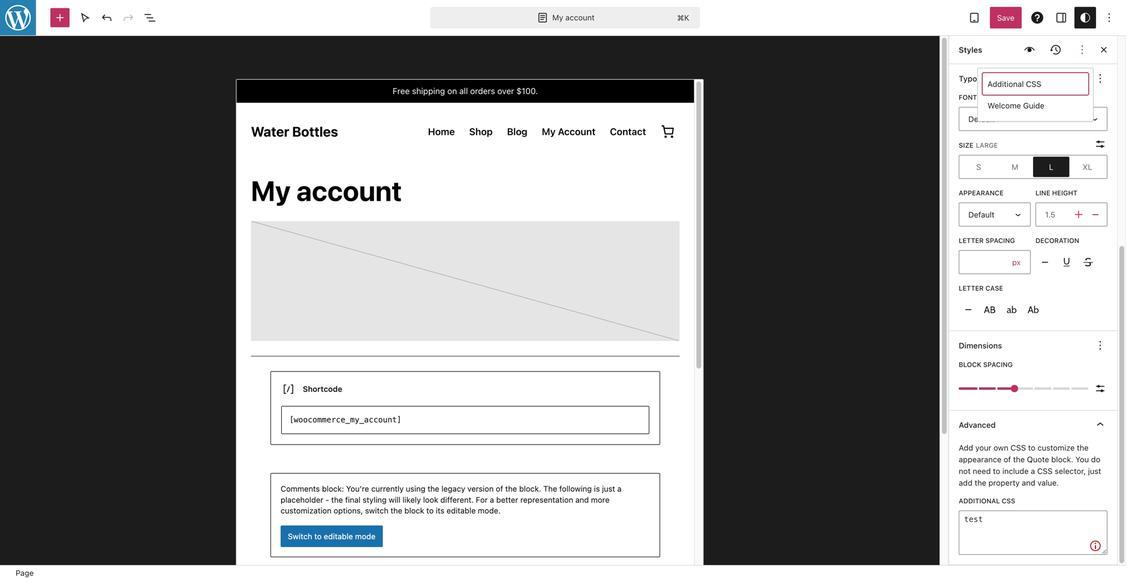 Task type: locate. For each thing, give the bounding box(es) containing it.
0 vertical spatial set custom size image
[[1093, 137, 1108, 151]]

additional down add
[[959, 498, 1000, 505]]

undo image
[[100, 10, 114, 25]]

letter
[[959, 237, 984, 245], [959, 284, 984, 292]]

save
[[997, 13, 1015, 22]]

1 vertical spatial spacing
[[983, 361, 1013, 369]]

1 vertical spatial set custom size image
[[1093, 382, 1108, 396]]

2 vertical spatial the
[[975, 479, 986, 488]]

save button
[[990, 7, 1022, 28]]

1 set custom size image from the top
[[1093, 137, 1108, 151]]

own
[[994, 444, 1009, 453]]

site icon image
[[0, 0, 37, 37]]

set custom size image up xl button
[[1093, 137, 1108, 151]]

1 vertical spatial none image
[[961, 303, 976, 317]]

1 horizontal spatial to
[[1028, 444, 1035, 453]]

Letter spacing number field
[[959, 250, 1007, 274]]

styles
[[959, 45, 982, 54]]

need
[[973, 467, 991, 476]]

add
[[959, 444, 973, 453]]

the right of
[[1013, 455, 1025, 464]]

css inside button
[[1026, 79, 1041, 88]]

1 letter from the top
[[959, 237, 984, 245]]

1 vertical spatial the
[[1013, 455, 1025, 464]]

none image for decoration
[[1038, 255, 1052, 269]]

1 horizontal spatial none image
[[1038, 255, 1052, 269]]

none image left uppercase icon
[[961, 303, 976, 317]]

lowercase image
[[1004, 303, 1019, 317]]

0 horizontal spatial to
[[993, 467, 1000, 476]]

advanced
[[959, 421, 996, 430]]

spacing down default popup button
[[986, 237, 1015, 245]]

font size option group
[[959, 155, 1108, 179]]

height
[[1052, 189, 1078, 197]]

editor top bar region
[[0, 0, 1126, 36]]

none image left underline icon
[[1038, 255, 1052, 269]]

selector,
[[1055, 467, 1086, 476]]

options image
[[1102, 10, 1117, 25]]

additional css up welcome guide
[[988, 79, 1041, 88]]

0 horizontal spatial none image
[[961, 303, 976, 317]]

welcome guide
[[988, 101, 1045, 110]]

you
[[1076, 455, 1089, 464]]

set custom size image down dimensions options "image"
[[1093, 382, 1108, 396]]

spacing
[[986, 237, 1015, 245], [983, 361, 1013, 369]]

s
[[976, 162, 981, 171]]

the
[[1077, 444, 1089, 453], [1013, 455, 1025, 464], [975, 479, 986, 488]]

additional
[[988, 79, 1024, 88], [959, 498, 1000, 505]]

the down need
[[975, 479, 986, 488]]

capitalize image
[[1026, 303, 1040, 317]]

spacing down dimensions
[[983, 361, 1013, 369]]

typography options image
[[1093, 71, 1108, 86]]

increment image
[[1072, 207, 1086, 222]]

css
[[1026, 79, 1041, 88], [1011, 444, 1026, 453], [1037, 467, 1053, 476], [1002, 498, 1015, 505]]

group
[[983, 73, 1088, 116]]

0 vertical spatial additional css
[[988, 79, 1041, 88]]

view image
[[967, 10, 982, 25]]

additional css
[[988, 79, 1041, 88], [959, 498, 1015, 505]]

to
[[1028, 444, 1035, 453], [993, 467, 1000, 476]]

Additional CSS text field
[[959, 511, 1108, 555]]

additional css inside button
[[988, 79, 1041, 88]]

set custom size image
[[1093, 137, 1108, 151], [1093, 382, 1108, 396]]

to up quote
[[1028, 444, 1035, 453]]

close styles image
[[1097, 43, 1111, 57]]

the up you
[[1077, 444, 1089, 453]]

welcome guide button
[[983, 95, 1088, 116]]

to up the property
[[993, 467, 1000, 476]]

toggle block inserter image
[[53, 10, 67, 25]]

a
[[1031, 467, 1035, 476]]

0 vertical spatial the
[[1077, 444, 1089, 453]]

letter spacing
[[959, 237, 1015, 245]]

additional up welcome
[[988, 79, 1024, 88]]

advanced button
[[949, 411, 1117, 439]]

size
[[959, 141, 974, 149]]

additional css down the property
[[959, 498, 1015, 505]]

letter up "letter spacing" number field
[[959, 237, 984, 245]]

0 vertical spatial additional
[[988, 79, 1024, 88]]

quote
[[1027, 455, 1049, 464]]

just
[[1088, 467, 1101, 476]]

1 vertical spatial letter
[[959, 284, 984, 292]]

none image
[[1038, 255, 1052, 269], [961, 303, 976, 317]]

styles actions menu bar
[[959, 39, 1093, 61]]

line height
[[1036, 189, 1078, 197]]

0 vertical spatial none image
[[1038, 255, 1052, 269]]

large
[[976, 141, 998, 149]]

redo image
[[121, 10, 136, 25]]

dimensions
[[959, 341, 1002, 350]]

1 horizontal spatial the
[[1013, 455, 1025, 464]]

2 letter from the top
[[959, 284, 984, 292]]

group containing additional css
[[983, 73, 1088, 116]]

size large element
[[959, 141, 998, 150]]

css up guide
[[1026, 79, 1041, 88]]

more image
[[1075, 43, 1090, 57]]

⌘k
[[677, 13, 689, 22]]

xl
[[1083, 162, 1092, 171]]

css down the property
[[1002, 498, 1015, 505]]

spacing for block spacing
[[983, 361, 1013, 369]]

dimensions options image
[[1093, 339, 1108, 353]]

letter left case
[[959, 284, 984, 292]]

styles image
[[1078, 10, 1093, 25]]

0 vertical spatial spacing
[[986, 237, 1015, 245]]

0 vertical spatial letter
[[959, 237, 984, 245]]

Extra Large button
[[1069, 157, 1106, 177]]



Task type: describe. For each thing, give the bounding box(es) containing it.
not
[[959, 467, 971, 476]]

letter for letter case
[[959, 284, 984, 292]]

settings image
[[1054, 10, 1069, 25]]

account
[[565, 13, 595, 22]]

default button
[[959, 203, 1031, 227]]

1 vertical spatial additional
[[959, 498, 1000, 505]]

size large
[[959, 141, 998, 149]]

guide
[[1023, 101, 1045, 110]]

letter for letter spacing
[[959, 237, 984, 245]]

default
[[968, 210, 995, 219]]

spacing for letter spacing
[[986, 237, 1015, 245]]

page
[[16, 569, 34, 578]]

typography
[[959, 74, 1003, 83]]

add your own css to customize the appearance of the quote block. you do not need to include a css selector, just add the property and value.
[[959, 444, 1101, 488]]

decrement image
[[1088, 207, 1103, 222]]

help image
[[1030, 10, 1045, 25]]

Large button
[[1033, 157, 1069, 177]]

2 horizontal spatial the
[[1077, 444, 1089, 453]]

css up of
[[1011, 444, 1026, 453]]

font
[[959, 94, 977, 101]]

style book image
[[1022, 43, 1037, 57]]

welcome
[[988, 101, 1021, 110]]

appearance
[[959, 189, 1004, 197]]

additional css button
[[983, 73, 1088, 95]]

block
[[959, 361, 981, 369]]

Line height number field
[[1036, 203, 1072, 227]]

0 vertical spatial to
[[1028, 444, 1035, 453]]

line
[[1036, 189, 1050, 197]]

1 vertical spatial additional css
[[959, 498, 1015, 505]]

my
[[552, 13, 563, 22]]

decoration
[[1036, 237, 1079, 245]]

and
[[1022, 479, 1035, 488]]

1 vertical spatial to
[[993, 467, 1000, 476]]

do
[[1091, 455, 1100, 464]]

strikethrough image
[[1081, 255, 1096, 269]]

my account
[[552, 13, 595, 22]]

tools image
[[78, 10, 92, 25]]

block spacing
[[959, 361, 1013, 369]]

0 horizontal spatial the
[[975, 479, 986, 488]]

m
[[1012, 162, 1018, 171]]

of
[[1004, 455, 1011, 464]]

include
[[1002, 467, 1029, 476]]

Medium button
[[997, 157, 1033, 177]]

block.
[[1051, 455, 1073, 464]]

uppercase image
[[983, 303, 997, 317]]

l
[[1049, 162, 1054, 171]]

property
[[989, 479, 1020, 488]]

appearance
[[959, 455, 1002, 464]]

additional inside button
[[988, 79, 1024, 88]]

css right a
[[1037, 467, 1053, 476]]

2 set custom size image from the top
[[1093, 382, 1108, 396]]

case
[[986, 284, 1003, 292]]

revisions image
[[1049, 43, 1063, 57]]

list view image
[[143, 10, 157, 25]]

value.
[[1038, 479, 1059, 488]]

letter case
[[959, 284, 1003, 292]]

add
[[959, 479, 973, 488]]

your
[[975, 444, 991, 453]]

underline image
[[1060, 255, 1074, 269]]

Small button
[[961, 157, 997, 177]]

none image for letter case
[[961, 303, 976, 317]]

customize
[[1038, 444, 1075, 453]]



Task type: vqa. For each thing, say whether or not it's contained in the screenshot.
Water Bottles at the left top of the page
no



